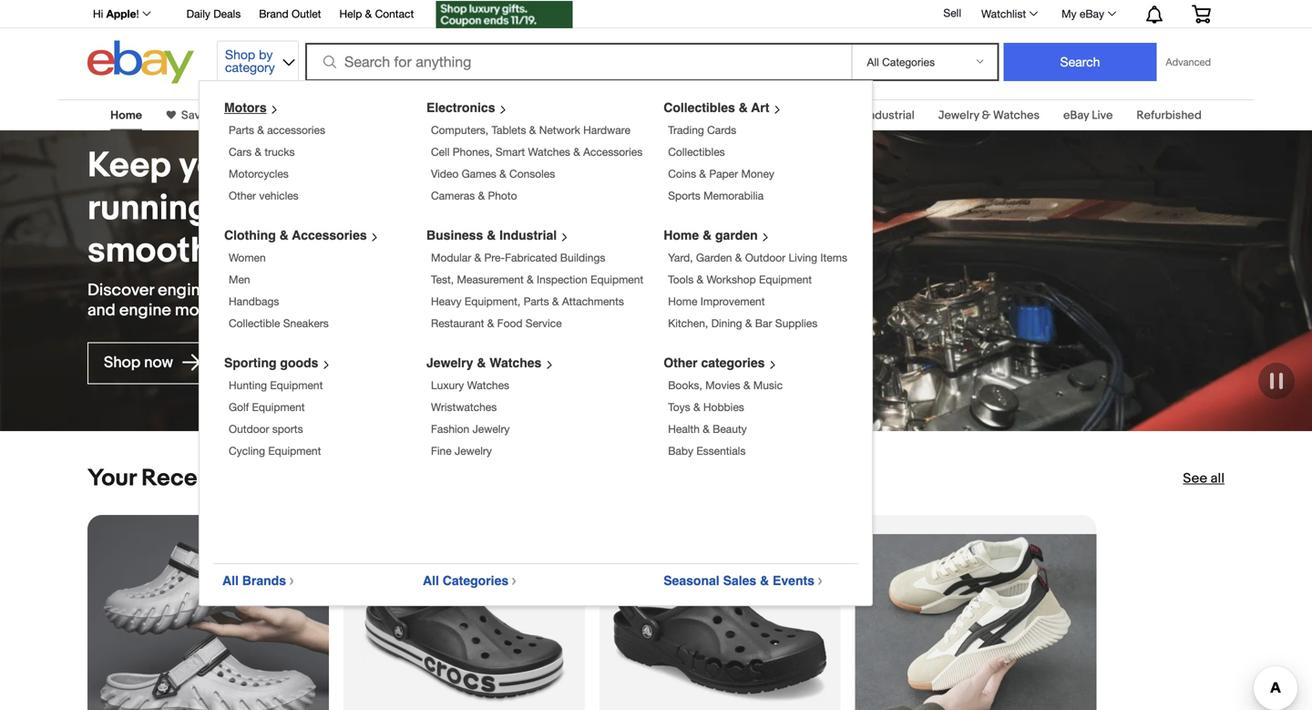 Task type: locate. For each thing, give the bounding box(es) containing it.
shop inside shop by category
[[225, 47, 255, 62]]

1 vertical spatial jewelry & watches link
[[427, 355, 561, 370]]

sporting up cards
[[695, 108, 741, 123]]

sneakers
[[283, 317, 329, 329]]

your shopping cart image
[[1191, 5, 1212, 23]]

parts inside parts & accessories cars & trucks motorcycles other vehicles
[[229, 124, 254, 136]]

equipment inside the yard, garden & outdoor living items tools & workshop equipment home improvement kitchen, dining & bar supplies
[[759, 273, 812, 286]]

your recently viewed items link
[[88, 464, 387, 493]]

refurbished
[[1137, 108, 1202, 123]]

0 horizontal spatial jewelry & watches
[[427, 355, 542, 370]]

equipment
[[591, 273, 644, 286], [759, 273, 812, 286], [270, 379, 323, 391], [252, 401, 305, 413], [268, 444, 321, 457]]

jewelry & watches link
[[939, 108, 1040, 123], [427, 355, 561, 370]]

home for home
[[110, 108, 142, 123]]

industrial
[[866, 108, 915, 123], [500, 228, 557, 242]]

1 horizontal spatial accessories
[[583, 145, 643, 158]]

golf equipment link
[[229, 401, 305, 413]]

watches down network
[[528, 145, 571, 158]]

1 horizontal spatial shop
[[225, 47, 255, 62]]

fine jewelry link
[[431, 444, 492, 457]]

business & industrial
[[804, 108, 915, 123], [427, 228, 557, 242]]

1 vertical spatial other
[[664, 355, 698, 370]]

equipment down sports
[[268, 444, 321, 457]]

1 all from the left
[[222, 573, 239, 588]]

business & industrial inside keep your ride running smoothly main content
[[804, 108, 915, 123]]

toys up health
[[668, 401, 691, 413]]

1 vertical spatial business & industrial
[[427, 228, 557, 242]]

sporting goods
[[224, 355, 318, 370]]

0 vertical spatial parts
[[229, 124, 254, 136]]

goods
[[280, 355, 318, 370]]

items
[[821, 251, 848, 264], [327, 464, 387, 493]]

equipment down "hunting equipment" link
[[252, 401, 305, 413]]

business inside keep your ride running smoothly main content
[[804, 108, 852, 123]]

events
[[773, 573, 815, 588]]

music
[[754, 379, 783, 391]]

motors inside keep your ride running smoothly main content
[[238, 108, 276, 123]]

trading cards link
[[668, 124, 737, 136]]

0 horizontal spatial shop
[[104, 353, 141, 372]]

1 vertical spatial outdoor
[[229, 422, 269, 435]]

parts up cars
[[229, 124, 254, 136]]

0 horizontal spatial garden
[[519, 108, 559, 123]]

collectible sneakers link
[[229, 317, 329, 329]]

all left brands
[[222, 573, 239, 588]]

sporting up hunting
[[224, 355, 277, 370]]

0 vertical spatial ebay
[[1080, 7, 1105, 20]]

home & garden
[[473, 108, 559, 123]]

shop inside keep your ride running smoothly main content
[[104, 353, 141, 372]]

men
[[229, 273, 250, 286]]

collectibles link up cell
[[383, 108, 449, 123]]

industrial inside shop by category banner
[[500, 228, 557, 242]]

toys inside keep your ride running smoothly main content
[[647, 108, 671, 123]]

1 horizontal spatial jewelry & watches
[[939, 108, 1040, 123]]

sports
[[272, 422, 303, 435]]

hunting
[[229, 379, 267, 391]]

equipment down living
[[759, 273, 812, 286]]

1 horizontal spatial outdoor
[[745, 251, 786, 264]]

0 horizontal spatial sporting
[[224, 355, 277, 370]]

0 vertical spatial industrial
[[866, 108, 915, 123]]

seasonal sales & events
[[664, 573, 815, 588]]

garden inside the yard, garden & outdoor living items tools & workshop equipment home improvement kitchen, dining & bar supplies
[[696, 251, 732, 264]]

vehicles
[[259, 189, 299, 202]]

women men handbags collectible sneakers
[[229, 251, 329, 329]]

tools
[[668, 273, 694, 286]]

kitchen, dining & bar supplies link
[[668, 317, 818, 329]]

keep your ride running smoothly main content
[[0, 88, 1313, 710]]

parts down test, measurement & inspection equipment link
[[524, 295, 549, 308]]

1 vertical spatial ebay
[[1064, 108, 1089, 123]]

seasonal
[[664, 573, 720, 588]]

1 vertical spatial items
[[327, 464, 387, 493]]

hi
[[93, 7, 103, 20]]

engine
[[119, 300, 171, 320]]

luxury watches wristwatches fashion jewelry fine jewelry
[[431, 379, 510, 457]]

jewelry inside keep your ride running smoothly main content
[[939, 108, 980, 123]]

1 vertical spatial shop
[[104, 353, 141, 372]]

1 horizontal spatial collectibles link
[[668, 145, 725, 158]]

0 horizontal spatial industrial
[[500, 228, 557, 242]]

test, measurement & inspection equipment link
[[431, 273, 644, 286]]

1 vertical spatial garden
[[696, 251, 732, 264]]

parts inside modular & pre-fabricated buildings test, measurement & inspection equipment heavy equipment, parts & attachments restaurant & food service
[[524, 295, 549, 308]]

garden down home & garden
[[696, 251, 732, 264]]

0 horizontal spatial accessories
[[292, 228, 367, 242]]

account navigation
[[83, 0, 1225, 31]]

live
[[1092, 108, 1113, 123]]

None submit
[[1004, 43, 1157, 81]]

0 horizontal spatial business & industrial link
[[427, 228, 576, 242]]

outdoor up cycling
[[229, 422, 269, 435]]

outdoor up tools & workshop equipment link
[[745, 251, 786, 264]]

0 vertical spatial sporting
[[695, 108, 741, 123]]

fabricated
[[505, 251, 557, 264]]

accessories up heads,
[[292, 228, 367, 242]]

0 horizontal spatial other
[[229, 189, 256, 202]]

watches inside computers, tablets & network hardware cell phones, smart watches & accessories video games & consoles cameras & photo
[[528, 145, 571, 158]]

equipment up attachments
[[591, 273, 644, 286]]

toys inside books, movies & music toys & hobbies health & beauty baby essentials
[[668, 401, 691, 413]]

home up "tablets"
[[473, 108, 505, 123]]

wristwatches link
[[431, 401, 497, 413]]

garden
[[715, 228, 758, 242]]

improvement
[[701, 295, 765, 308]]

sell
[[944, 6, 962, 19]]

1 horizontal spatial business & industrial
[[804, 108, 915, 123]]

1 horizontal spatial parts
[[524, 295, 549, 308]]

1 horizontal spatial garden
[[696, 251, 732, 264]]

shop now
[[104, 353, 177, 372]]

yard, garden & outdoor living items link
[[668, 251, 848, 264]]

keep
[[88, 145, 171, 187]]

collectibles & art
[[664, 100, 770, 115]]

sporting for sporting goods
[[224, 355, 277, 370]]

brands
[[242, 573, 286, 588]]

restaurant & food service link
[[431, 317, 562, 329]]

1 vertical spatial accessories
[[292, 228, 367, 242]]

supplies
[[775, 317, 818, 329]]

cell phones, smart watches & accessories link
[[431, 145, 643, 158]]

get the coupon image
[[436, 1, 573, 28]]

cameras & photo link
[[431, 189, 517, 202]]

all categories
[[423, 573, 509, 588]]

sporting inside keep your ride running smoothly main content
[[695, 108, 741, 123]]

sports memorabilia link
[[668, 189, 764, 202]]

business & industrial inside shop by category banner
[[427, 228, 557, 242]]

motorcycles link
[[229, 167, 289, 180]]

help & contact
[[339, 7, 414, 20]]

home up yard,
[[664, 228, 699, 242]]

0 vertical spatial shop
[[225, 47, 255, 62]]

outdoor sports link
[[229, 422, 303, 435]]

1 horizontal spatial all
[[423, 573, 439, 588]]

other inside parts & accessories cars & trucks motorcycles other vehicles
[[229, 189, 256, 202]]

ebay inside 'link'
[[1080, 7, 1105, 20]]

business up modular
[[427, 228, 483, 242]]

cycling equipment link
[[229, 444, 321, 457]]

accessories down hardware
[[583, 145, 643, 158]]

0 horizontal spatial business & industrial
[[427, 228, 557, 242]]

garden up computers, tablets & network hardware "link"
[[519, 108, 559, 123]]

1 vertical spatial business
[[427, 228, 483, 242]]

1 horizontal spatial jewelry & watches link
[[939, 108, 1040, 123]]

brand
[[259, 7, 289, 20]]

1 vertical spatial collectibles link
[[668, 145, 725, 158]]

see
[[1183, 470, 1208, 487]]

0 horizontal spatial collectibles link
[[383, 108, 449, 123]]

watches left ebay live
[[993, 108, 1040, 123]]

collectibles inside keep your ride running smoothly main content
[[383, 108, 449, 123]]

collectibles down trading cards link
[[668, 145, 725, 158]]

& inside account navigation
[[365, 7, 372, 20]]

clothing & accessories
[[224, 228, 367, 242]]

collectibles link down trading cards link
[[668, 145, 725, 158]]

money
[[741, 167, 775, 180]]

sporting goods
[[695, 108, 781, 123]]

hobbies
[[704, 401, 744, 413]]

1 vertical spatial business & industrial link
[[427, 228, 576, 242]]

shop left by
[[225, 47, 255, 62]]

1 vertical spatial toys
[[668, 401, 691, 413]]

business inside shop by category banner
[[427, 228, 483, 242]]

collectibles up trading cards link
[[664, 100, 735, 115]]

modular & pre-fabricated buildings test, measurement & inspection equipment heavy equipment, parts & attachments restaurant & food service
[[431, 251, 644, 329]]

0 vertical spatial jewelry & watches
[[939, 108, 1040, 123]]

outdoor
[[745, 251, 786, 264], [229, 422, 269, 435]]

seasonal sales & events link
[[664, 573, 830, 588]]

1 vertical spatial jewelry & watches
[[427, 355, 542, 370]]

1 horizontal spatial business & industrial link
[[804, 108, 915, 123]]

modular & pre-fabricated buildings link
[[431, 251, 606, 264]]

1 vertical spatial industrial
[[500, 228, 557, 242]]

other down motorcycles
[[229, 189, 256, 202]]

living
[[789, 251, 818, 264]]

yard, garden & outdoor living items tools & workshop equipment home improvement kitchen, dining & bar supplies
[[668, 251, 848, 329]]

ebay right the my
[[1080, 7, 1105, 20]]

jewelry & watches inside shop by category banner
[[427, 355, 542, 370]]

shop for shop now
[[104, 353, 141, 372]]

all for all categories
[[423, 573, 439, 588]]

0 vertical spatial items
[[821, 251, 848, 264]]

0 vertical spatial accessories
[[583, 145, 643, 158]]

trading cards collectibles coins & paper money sports memorabilia
[[668, 124, 775, 202]]

0 horizontal spatial items
[[327, 464, 387, 493]]

collectibles for collectibles & art
[[664, 100, 735, 115]]

all for all brands
[[222, 573, 239, 588]]

0 vertical spatial toys
[[647, 108, 671, 123]]

other up books,
[[664, 355, 698, 370]]

all
[[222, 573, 239, 588], [423, 573, 439, 588]]

1 horizontal spatial sporting
[[695, 108, 741, 123]]

shop left now
[[104, 353, 141, 372]]

computers,
[[431, 124, 489, 136]]

jewelry & watches
[[939, 108, 1040, 123], [427, 355, 542, 370]]

sporting inside shop by category banner
[[224, 355, 277, 370]]

toys up trading
[[647, 108, 671, 123]]

0 horizontal spatial business
[[427, 228, 483, 242]]

hardware
[[583, 124, 631, 136]]

motors inside shop by category banner
[[224, 100, 267, 115]]

cylinder
[[226, 280, 286, 300]]

1 vertical spatial parts
[[524, 295, 549, 308]]

home up the keep
[[110, 108, 142, 123]]

1 horizontal spatial other
[[664, 355, 698, 370]]

yard,
[[668, 251, 693, 264]]

category
[[225, 60, 275, 75]]

1 horizontal spatial items
[[821, 251, 848, 264]]

apple
[[106, 7, 136, 20]]

0 vertical spatial garden
[[519, 108, 559, 123]]

video games & consoles link
[[431, 167, 555, 180]]

garden
[[519, 108, 559, 123], [696, 251, 732, 264]]

sporting for sporting goods
[[695, 108, 741, 123]]

1 vertical spatial sporting
[[224, 355, 277, 370]]

paper
[[709, 167, 738, 180]]

pre-
[[484, 251, 505, 264]]

items right viewed at the left bottom
[[327, 464, 387, 493]]

0 vertical spatial business
[[804, 108, 852, 123]]

home down tools on the right top of the page
[[668, 295, 698, 308]]

saved
[[181, 108, 215, 123]]

advanced
[[1166, 56, 1211, 68]]

business right the goods
[[804, 108, 852, 123]]

0 horizontal spatial outdoor
[[229, 422, 269, 435]]

ebay left the live
[[1064, 108, 1089, 123]]

2 all from the left
[[423, 573, 439, 588]]

garden inside keep your ride running smoothly main content
[[519, 108, 559, 123]]

collectibles up cell
[[383, 108, 449, 123]]

items right living
[[821, 251, 848, 264]]

shop by category banner
[[83, 0, 1225, 606]]

0 horizontal spatial parts
[[229, 124, 254, 136]]

0 vertical spatial outdoor
[[745, 251, 786, 264]]

1 horizontal spatial business
[[804, 108, 852, 123]]

home for home & garden
[[473, 108, 505, 123]]

mounts.
[[175, 300, 236, 320]]

now
[[144, 353, 173, 372]]

0 vertical spatial business & industrial
[[804, 108, 915, 123]]

1 horizontal spatial industrial
[[866, 108, 915, 123]]

0 vertical spatial other
[[229, 189, 256, 202]]

kitchen,
[[668, 317, 708, 329]]

restaurant
[[431, 317, 484, 329]]

tools & workshop equipment link
[[668, 273, 812, 286]]

all left categories
[[423, 573, 439, 588]]

0 horizontal spatial all
[[222, 573, 239, 588]]

collectibles for collectibles
[[383, 108, 449, 123]]

engines,
[[158, 280, 222, 300]]

Search for anything text field
[[308, 45, 848, 79]]

watches up wristwatches
[[467, 379, 510, 391]]



Task type: describe. For each thing, give the bounding box(es) containing it.
art
[[751, 100, 770, 115]]

heavy
[[431, 295, 462, 308]]

business for the leftmost business & industrial link
[[427, 228, 483, 242]]

hunting equipment golf equipment outdoor sports cycling equipment
[[229, 379, 323, 457]]

movies
[[706, 379, 741, 391]]

watchlist link
[[972, 3, 1046, 25]]

deals
[[213, 7, 241, 20]]

business & industrial for the leftmost business & industrial link
[[427, 228, 557, 242]]

tablets
[[492, 124, 526, 136]]

home improvement link
[[668, 295, 765, 308]]

heavy equipment, parts & attachments link
[[431, 295, 624, 308]]

wristwatches
[[431, 401, 497, 413]]

goods
[[744, 108, 781, 123]]

beauty
[[713, 422, 747, 435]]

outdoor inside hunting equipment golf equipment outdoor sports cycling equipment
[[229, 422, 269, 435]]

shop for shop by category
[[225, 47, 255, 62]]

0 vertical spatial jewelry & watches link
[[939, 108, 1040, 123]]

accessories
[[267, 124, 325, 136]]

equipment down goods
[[270, 379, 323, 391]]

golf
[[229, 401, 249, 413]]

items inside keep your ride running smoothly main content
[[327, 464, 387, 493]]

sporting goods link
[[224, 355, 338, 370]]

shop by category
[[225, 47, 275, 75]]

brand outlet link
[[259, 5, 321, 25]]

sell link
[[936, 6, 970, 19]]

refurbished link
[[1137, 108, 1202, 123]]

all
[[1211, 470, 1225, 487]]

outlet
[[292, 7, 321, 20]]

sporting goods link
[[695, 108, 781, 123]]

women link
[[229, 251, 266, 264]]

handbags
[[229, 295, 279, 308]]

business & industrial for topmost business & industrial link
[[804, 108, 915, 123]]

fine
[[431, 444, 452, 457]]

see all
[[1183, 470, 1225, 487]]

collectibles & art link
[[664, 100, 789, 115]]

sales
[[723, 573, 757, 588]]

home inside the yard, garden & outdoor living items tools & workshop equipment home improvement kitchen, dining & bar supplies
[[668, 295, 698, 308]]

categories
[[443, 573, 509, 588]]

hunting equipment link
[[229, 379, 323, 391]]

women
[[229, 251, 266, 264]]

watches inside luxury watches wristwatches fashion jewelry fine jewelry
[[467, 379, 510, 391]]

electronics link
[[427, 100, 514, 115]]

& inside trading cards collectibles coins & paper money sports memorabilia
[[699, 167, 706, 180]]

dining
[[711, 317, 742, 329]]

ebay inside keep your ride running smoothly main content
[[1064, 108, 1089, 123]]

books, movies & music link
[[668, 379, 783, 391]]

help & contact link
[[339, 5, 414, 25]]

watches inside keep your ride running smoothly main content
[[993, 108, 1040, 123]]

my
[[1062, 7, 1077, 20]]

0 vertical spatial business & industrial link
[[804, 108, 915, 123]]

daily deals link
[[187, 5, 241, 25]]

!
[[136, 7, 139, 20]]

other vehicles link
[[229, 189, 299, 202]]

ride
[[257, 145, 320, 187]]

smart
[[496, 145, 525, 158]]

jewelry & watches inside keep your ride running smoothly main content
[[939, 108, 1040, 123]]

toys link
[[647, 108, 671, 123]]

baby
[[668, 444, 694, 457]]

coins
[[668, 167, 696, 180]]

your recently viewed items
[[88, 464, 387, 493]]

cycling
[[229, 444, 265, 457]]

workshop
[[707, 273, 756, 286]]

other categories link
[[664, 355, 784, 370]]

your
[[88, 464, 136, 493]]

memorabilia
[[704, 189, 764, 202]]

inspection
[[537, 273, 588, 286]]

toys & hobbies link
[[668, 401, 744, 413]]

computers, tablets & network hardware cell phones, smart watches & accessories video games & consoles cameras & photo
[[431, 124, 643, 202]]

coins & paper money link
[[668, 167, 775, 180]]

video
[[431, 167, 459, 180]]

outdoor inside the yard, garden & outdoor living items tools & workshop equipment home improvement kitchen, dining & bar supplies
[[745, 251, 786, 264]]

categories
[[701, 355, 765, 370]]

cars & trucks link
[[229, 145, 295, 158]]

and
[[88, 300, 116, 320]]

home for home & garden
[[664, 228, 699, 242]]

none submit inside shop by category banner
[[1004, 43, 1157, 81]]

cameras
[[431, 189, 475, 202]]

home & garden link
[[473, 108, 559, 123]]

test,
[[431, 273, 454, 286]]

essentials
[[697, 444, 746, 457]]

collectibles inside trading cards collectibles coins & paper money sports memorabilia
[[668, 145, 725, 158]]

hi apple !
[[93, 7, 139, 20]]

business for topmost business & industrial link
[[804, 108, 852, 123]]

0 vertical spatial collectibles link
[[383, 108, 449, 123]]

cell
[[431, 145, 450, 158]]

accessories inside computers, tablets & network hardware cell phones, smart watches & accessories video games & consoles cameras & photo
[[583, 145, 643, 158]]

0 horizontal spatial jewelry & watches link
[[427, 355, 561, 370]]

contact
[[375, 7, 414, 20]]

other categories
[[664, 355, 765, 370]]

recently
[[141, 464, 237, 493]]

industrial inside keep your ride running smoothly main content
[[866, 108, 915, 123]]

items inside the yard, garden & outdoor living items tools & workshop equipment home improvement kitchen, dining & bar supplies
[[821, 251, 848, 264]]

food
[[497, 317, 523, 329]]

equipment inside modular & pre-fabricated buildings test, measurement & inspection equipment heavy equipment, parts & attachments restaurant & food service
[[591, 273, 644, 286]]

brand outlet
[[259, 7, 321, 20]]

handbags link
[[229, 295, 279, 308]]

my ebay
[[1062, 7, 1105, 20]]

watches down food
[[490, 355, 542, 370]]

luxury
[[431, 379, 464, 391]]

all brands link
[[222, 573, 302, 588]]



Task type: vqa. For each thing, say whether or not it's contained in the screenshot.


